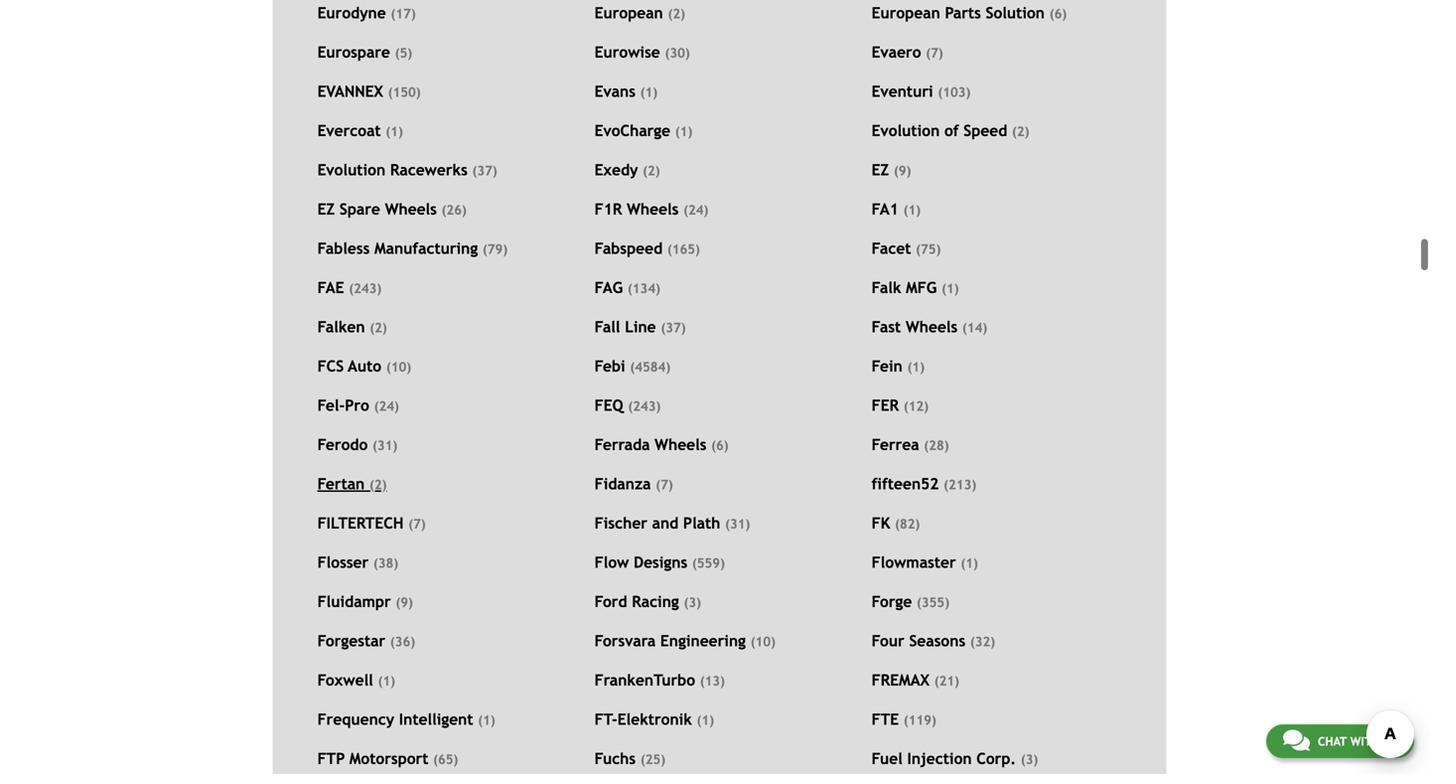 Task type: vqa. For each thing, say whether or not it's contained in the screenshot.
(6) to the left
yes



Task type: locate. For each thing, give the bounding box(es) containing it.
chat
[[1318, 734, 1347, 748]]

(1) right evocharge
[[675, 124, 693, 139]]

0 vertical spatial (37)
[[472, 163, 498, 178]]

european up evaero (7)
[[872, 4, 941, 22]]

0 vertical spatial evolution
[[872, 122, 940, 140]]

ford racing (3)
[[595, 593, 701, 611]]

fabspeed (165)
[[595, 240, 700, 257]]

flowmaster
[[872, 554, 957, 571]]

2 vertical spatial (7)
[[408, 516, 426, 532]]

f1r wheels (24)
[[595, 200, 709, 218]]

(1) inside evocharge (1)
[[675, 124, 693, 139]]

facet
[[872, 240, 912, 257]]

0 horizontal spatial (10)
[[386, 359, 411, 375]]

(2)
[[668, 6, 686, 21], [1013, 124, 1030, 139], [643, 163, 660, 178], [370, 320, 387, 335], [370, 477, 387, 492]]

(1) right fa1 at the right
[[904, 202, 921, 218]]

wheels right ferrada
[[655, 436, 707, 454]]

(1) inside fein (1)
[[908, 359, 925, 375]]

(243) for fae
[[349, 281, 382, 296]]

ez up fa1 at the right
[[872, 161, 890, 179]]

1 horizontal spatial (9)
[[894, 163, 912, 178]]

fcs auto (10)
[[318, 357, 411, 375]]

fluidampr
[[318, 593, 391, 611]]

(24)
[[684, 202, 709, 218], [374, 399, 399, 414]]

(1) inside foxwell (1)
[[378, 673, 395, 689]]

0 horizontal spatial (9)
[[396, 595, 413, 610]]

1 horizontal spatial (6)
[[1050, 6, 1067, 21]]

ez left spare on the top left of page
[[318, 200, 335, 218]]

0 vertical spatial (243)
[[349, 281, 382, 296]]

fall line (37)
[[595, 318, 686, 336]]

(24) inside fel-pro (24)
[[374, 399, 399, 414]]

(243) for feq
[[628, 399, 661, 414]]

0 horizontal spatial (243)
[[349, 281, 382, 296]]

wheels for ferrada wheels
[[655, 436, 707, 454]]

(243)
[[349, 281, 382, 296], [628, 399, 661, 414]]

(21)
[[935, 673, 960, 689]]

1 vertical spatial (37)
[[661, 320, 686, 335]]

(2) inside fertan (2)
[[370, 477, 387, 492]]

engineering
[[661, 632, 746, 650]]

2 horizontal spatial (7)
[[926, 45, 944, 61]]

0 horizontal spatial (3)
[[684, 595, 701, 610]]

(37) right line
[[661, 320, 686, 335]]

(37) inside evolution racewerks (37)
[[472, 163, 498, 178]]

four
[[872, 632, 905, 650]]

0 horizontal spatial ez
[[318, 200, 335, 218]]

eventuri
[[872, 83, 934, 100]]

forge
[[872, 593, 912, 611]]

fel-pro (24)
[[318, 397, 399, 414]]

(10) inside fcs auto (10)
[[386, 359, 411, 375]]

(355)
[[917, 595, 950, 610]]

(2) right falken
[[370, 320, 387, 335]]

(1) inside the fa1 (1)
[[904, 202, 921, 218]]

0 vertical spatial (31)
[[373, 438, 398, 453]]

1 horizontal spatial (243)
[[628, 399, 661, 414]]

eurodyne (17)
[[318, 4, 416, 22]]

(7) inside filtertech (7)
[[408, 516, 426, 532]]

(1) inside 'evans (1)'
[[641, 85, 658, 100]]

(25)
[[641, 752, 666, 767]]

evolution down eventuri
[[872, 122, 940, 140]]

(24) right pro
[[374, 399, 399, 414]]

1 horizontal spatial (37)
[[661, 320, 686, 335]]

(1) right intelligent
[[478, 713, 496, 728]]

(10) inside forsvara engineering (10)
[[751, 634, 776, 649]]

(10) right "engineering"
[[751, 634, 776, 649]]

(119)
[[904, 713, 937, 728]]

line
[[625, 318, 656, 336]]

fein (1)
[[872, 357, 925, 375]]

(3) right racing
[[684, 595, 701, 610]]

(243) inside fae (243)
[[349, 281, 382, 296]]

(1) for evercoat
[[386, 124, 403, 139]]

(2) right speed
[[1013, 124, 1030, 139]]

0 vertical spatial (24)
[[684, 202, 709, 218]]

wheels for fast wheels
[[906, 318, 958, 336]]

wheels up fabspeed (165)
[[627, 200, 679, 218]]

(6) up "plath"
[[712, 438, 729, 453]]

1 horizontal spatial european
[[872, 4, 941, 22]]

forsvara
[[595, 632, 656, 650]]

european
[[595, 4, 664, 22], [872, 4, 941, 22]]

1 vertical spatial (9)
[[396, 595, 413, 610]]

(1) inside the flowmaster (1)
[[961, 556, 979, 571]]

1 horizontal spatial evolution
[[872, 122, 940, 140]]

(2) right exedy
[[643, 163, 660, 178]]

(13)
[[700, 673, 725, 689]]

(9) inside fluidampr (9)
[[396, 595, 413, 610]]

fuchs
[[595, 750, 636, 768]]

ferrea
[[872, 436, 920, 454]]

mfg
[[906, 279, 937, 297]]

0 horizontal spatial european
[[595, 4, 664, 22]]

(3) inside ford racing (3)
[[684, 595, 701, 610]]

(1) down (13)
[[697, 713, 714, 728]]

1 vertical spatial (24)
[[374, 399, 399, 414]]

(7) for evaero
[[926, 45, 944, 61]]

(31) right "plath"
[[725, 516, 751, 532]]

0 horizontal spatial (37)
[[472, 163, 498, 178]]

(9) up the fa1 (1)
[[894, 163, 912, 178]]

1 horizontal spatial (31)
[[725, 516, 751, 532]]

ferrea (28)
[[872, 436, 949, 454]]

forge (355)
[[872, 593, 950, 611]]

febi
[[595, 357, 626, 375]]

1 vertical spatial evolution
[[318, 161, 386, 179]]

(3) right corp.
[[1021, 752, 1039, 767]]

fae (243)
[[318, 279, 382, 297]]

(1) inside evercoat (1)
[[386, 124, 403, 139]]

fa1
[[872, 200, 899, 218]]

(9) up '(36)'
[[396, 595, 413, 610]]

frequency intelligent (1)
[[318, 711, 496, 728]]

racing
[[632, 593, 679, 611]]

ez spare wheels (26)
[[318, 200, 467, 218]]

0 vertical spatial (3)
[[684, 595, 701, 610]]

evolution down the evercoat
[[318, 161, 386, 179]]

forgestar (36)
[[318, 632, 415, 650]]

of
[[945, 122, 959, 140]]

fluidampr (9)
[[318, 593, 413, 611]]

1 vertical spatial (6)
[[712, 438, 729, 453]]

(31) right ferodo on the left of the page
[[373, 438, 398, 453]]

(24) up (165)
[[684, 202, 709, 218]]

(2) for european
[[668, 6, 686, 21]]

(2) inside exedy (2)
[[643, 163, 660, 178]]

feq (243)
[[595, 397, 661, 414]]

flowmaster (1)
[[872, 554, 979, 571]]

falken
[[318, 318, 365, 336]]

fk (82)
[[872, 514, 920, 532]]

fremax (21)
[[872, 671, 960, 689]]

1 vertical spatial ez
[[318, 200, 335, 218]]

0 horizontal spatial evolution
[[318, 161, 386, 179]]

0 vertical spatial ez
[[872, 161, 890, 179]]

1 vertical spatial (7)
[[656, 477, 673, 492]]

(243) right feq
[[628, 399, 661, 414]]

1 horizontal spatial (10)
[[751, 634, 776, 649]]

eurowise (30)
[[595, 43, 690, 61]]

(2) up (30) on the left top
[[668, 6, 686, 21]]

(7) inside fidanza (7)
[[656, 477, 673, 492]]

1 vertical spatial (243)
[[628, 399, 661, 414]]

(10) right auto
[[386, 359, 411, 375]]

(2) for exedy
[[643, 163, 660, 178]]

(1) right mfg
[[942, 281, 959, 296]]

falk
[[872, 279, 902, 297]]

evans
[[595, 83, 636, 100]]

1 horizontal spatial (3)
[[1021, 752, 1039, 767]]

ford
[[595, 593, 628, 611]]

(6) right solution
[[1050, 6, 1067, 21]]

injection
[[908, 750, 972, 768]]

(243) inside feq (243)
[[628, 399, 661, 414]]

(1) down (150)
[[386, 124, 403, 139]]

(1) right 'flowmaster'
[[961, 556, 979, 571]]

(1) right fein
[[908, 359, 925, 375]]

(2) inside european (2)
[[668, 6, 686, 21]]

1 european from the left
[[595, 4, 664, 22]]

eurospare
[[318, 43, 390, 61]]

evolution of speed (2)
[[872, 122, 1030, 140]]

0 vertical spatial (6)
[[1050, 6, 1067, 21]]

0 horizontal spatial (7)
[[408, 516, 426, 532]]

(7) up and
[[656, 477, 673, 492]]

1 horizontal spatial (24)
[[684, 202, 709, 218]]

ferodo
[[318, 436, 368, 454]]

(7) inside evaero (7)
[[926, 45, 944, 61]]

0 vertical spatial (7)
[[926, 45, 944, 61]]

(2) right "fertan"
[[370, 477, 387, 492]]

eurodyne
[[318, 4, 386, 22]]

(37) right "racewerks"
[[472, 163, 498, 178]]

(7) right evaero
[[926, 45, 944, 61]]

ez for ez spare wheels
[[318, 200, 335, 218]]

wheels down mfg
[[906, 318, 958, 336]]

(6) inside ferrada wheels (6)
[[712, 438, 729, 453]]

f1r
[[595, 200, 622, 218]]

wheels up fabless manufacturing (79)
[[385, 200, 437, 218]]

(9) inside ez (9)
[[894, 163, 912, 178]]

(243) right fae at the top left
[[349, 281, 382, 296]]

(10)
[[386, 359, 411, 375], [751, 634, 776, 649]]

(2) inside falken (2)
[[370, 320, 387, 335]]

(1) for evans
[[641, 85, 658, 100]]

european parts solution (6)
[[872, 4, 1067, 22]]

0 horizontal spatial (24)
[[374, 399, 399, 414]]

0 horizontal spatial (6)
[[712, 438, 729, 453]]

(103)
[[938, 85, 971, 100]]

(2) for falken
[[370, 320, 387, 335]]

1 vertical spatial (31)
[[725, 516, 751, 532]]

(26)
[[442, 202, 467, 218]]

2 european from the left
[[872, 4, 941, 22]]

1 vertical spatial (10)
[[751, 634, 776, 649]]

european up eurowise
[[595, 4, 664, 22]]

0 horizontal spatial (31)
[[373, 438, 398, 453]]

(6)
[[1050, 6, 1067, 21], [712, 438, 729, 453]]

evannex (150)
[[318, 83, 421, 100]]

(31) inside ferodo (31)
[[373, 438, 398, 453]]

(1) right evans
[[641, 85, 658, 100]]

(24) inside f1r wheels (24)
[[684, 202, 709, 218]]

(36)
[[390, 634, 415, 649]]

1 vertical spatial (3)
[[1021, 752, 1039, 767]]

evercoat
[[318, 122, 381, 140]]

parts
[[945, 4, 982, 22]]

(1) right foxwell
[[378, 673, 395, 689]]

(9) for fluidampr
[[396, 595, 413, 610]]

eventuri (103)
[[872, 83, 971, 100]]

fall
[[595, 318, 621, 336]]

0 vertical spatial (10)
[[386, 359, 411, 375]]

fertan (2)
[[318, 475, 387, 493]]

(37) inside fall line (37)
[[661, 320, 686, 335]]

european for european parts solution
[[872, 4, 941, 22]]

intelligent
[[399, 711, 474, 728]]

0 vertical spatial (9)
[[894, 163, 912, 178]]

(4584)
[[630, 359, 671, 375]]

1 horizontal spatial (7)
[[656, 477, 673, 492]]

frequency
[[318, 711, 395, 728]]

(7) right filtertech
[[408, 516, 426, 532]]

(7)
[[926, 45, 944, 61], [656, 477, 673, 492], [408, 516, 426, 532]]

1 horizontal spatial ez
[[872, 161, 890, 179]]



Task type: describe. For each thing, give the bounding box(es) containing it.
(7) for fidanza
[[656, 477, 673, 492]]

(3) inside fuel injection corp. (3)
[[1021, 752, 1039, 767]]

(1) for flowmaster
[[961, 556, 979, 571]]

(65)
[[433, 752, 458, 767]]

(7) for filtertech
[[408, 516, 426, 532]]

fae
[[318, 279, 344, 297]]

fcs
[[318, 357, 344, 375]]

flow
[[595, 554, 629, 571]]

corp.
[[977, 750, 1017, 768]]

evocharge (1)
[[595, 122, 693, 140]]

(1) for evocharge
[[675, 124, 693, 139]]

filtertech
[[318, 514, 404, 532]]

foxwell (1)
[[318, 671, 395, 689]]

fuchs (25)
[[595, 750, 666, 768]]

ferrada
[[595, 436, 650, 454]]

speed
[[964, 122, 1008, 140]]

fuel injection corp. (3)
[[872, 750, 1039, 768]]

evaero (7)
[[872, 43, 944, 61]]

solution
[[986, 4, 1045, 22]]

(12)
[[904, 399, 929, 414]]

fischer and plath (31)
[[595, 514, 751, 532]]

chat with us
[[1318, 734, 1398, 748]]

(2) inside the evolution of speed (2)
[[1013, 124, 1030, 139]]

falk mfg (1)
[[872, 279, 959, 297]]

(2) for fertan
[[370, 477, 387, 492]]

fidanza (7)
[[595, 475, 673, 493]]

seasons
[[910, 632, 966, 650]]

(17)
[[391, 6, 416, 21]]

(75)
[[916, 242, 941, 257]]

evaero
[[872, 43, 922, 61]]

fertan
[[318, 475, 365, 493]]

(37) for evolution racewerks
[[472, 163, 498, 178]]

european for european
[[595, 4, 664, 22]]

ftp motorsport (65)
[[318, 750, 458, 768]]

(32)
[[971, 634, 996, 649]]

(1) for fa1
[[904, 202, 921, 218]]

fa1 (1)
[[872, 200, 921, 218]]

(1) inside frequency intelligent (1)
[[478, 713, 496, 728]]

evercoat (1)
[[318, 122, 403, 140]]

(37) for fall line
[[661, 320, 686, 335]]

(14)
[[963, 320, 988, 335]]

fte
[[872, 711, 899, 728]]

forsvara engineering (10)
[[595, 632, 776, 650]]

forgestar
[[318, 632, 386, 650]]

(1) inside ft-elektronik (1)
[[697, 713, 714, 728]]

fuel
[[872, 750, 903, 768]]

fer
[[872, 397, 899, 414]]

fast wheels (14)
[[872, 318, 988, 336]]

eurospare (5)
[[318, 43, 412, 61]]

fidanza
[[595, 475, 651, 493]]

evolution racewerks (37)
[[318, 161, 498, 179]]

racewerks
[[390, 161, 468, 179]]

fischer
[[595, 514, 648, 532]]

evolution for evolution racewerks
[[318, 161, 386, 179]]

(24) for fel-pro
[[374, 399, 399, 414]]

ft-
[[595, 711, 618, 728]]

fast
[[872, 318, 901, 336]]

(28)
[[924, 438, 949, 453]]

wheels for f1r wheels
[[627, 200, 679, 218]]

(10) for fcs auto
[[386, 359, 411, 375]]

(9) for ez
[[894, 163, 912, 178]]

(134)
[[628, 281, 661, 296]]

fer (12)
[[872, 397, 929, 414]]

evocharge
[[595, 122, 671, 140]]

(24) for f1r wheels
[[684, 202, 709, 218]]

(150)
[[388, 85, 421, 100]]

fabless
[[318, 240, 370, 257]]

ez for ez
[[872, 161, 890, 179]]

evannex
[[318, 83, 383, 100]]

(1) for fein
[[908, 359, 925, 375]]

exedy (2)
[[595, 161, 660, 179]]

(1) inside 'falk mfg (1)'
[[942, 281, 959, 296]]

(38)
[[373, 556, 399, 571]]

(30)
[[665, 45, 690, 61]]

(10) for forsvara engineering
[[751, 634, 776, 649]]

frankenturbo
[[595, 671, 696, 689]]

(5)
[[395, 45, 412, 61]]

(82)
[[895, 516, 920, 532]]

ferodo (31)
[[318, 436, 398, 454]]

evolution for evolution of speed
[[872, 122, 940, 140]]

comments image
[[1284, 728, 1310, 752]]

falken (2)
[[318, 318, 387, 336]]

(165)
[[668, 242, 700, 257]]

frankenturbo (13)
[[595, 671, 725, 689]]

fte (119)
[[872, 711, 937, 728]]

fifteen52 (213)
[[872, 475, 977, 493]]

ferrada wheels (6)
[[595, 436, 729, 454]]

(6) inside european parts solution (6)
[[1050, 6, 1067, 21]]

four seasons (32)
[[872, 632, 996, 650]]

(213)
[[944, 477, 977, 492]]

fabspeed
[[595, 240, 663, 257]]

manufacturing
[[375, 240, 478, 257]]

fifteen52
[[872, 475, 939, 493]]

(559)
[[692, 556, 725, 571]]

with
[[1351, 734, 1380, 748]]

(1) for foxwell
[[378, 673, 395, 689]]

(31) inside "fischer and plath (31)"
[[725, 516, 751, 532]]

european (2)
[[595, 4, 686, 22]]

flosser
[[318, 554, 369, 571]]

fabless manufacturing (79)
[[318, 240, 508, 257]]

febi (4584)
[[595, 357, 671, 375]]



